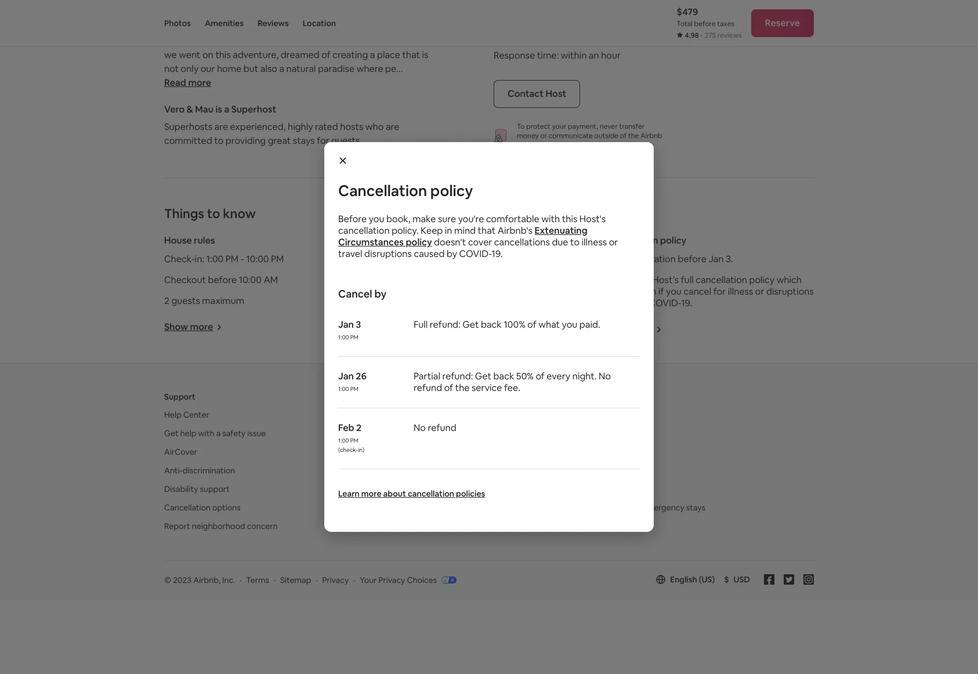 Task type: locate. For each thing, give the bounding box(es) containing it.
pm for jan 3 1:00 pm
[[350, 334, 359, 341]]

show more button for nearby lake, river, other body of water
[[384, 321, 442, 333]]

0 horizontal spatial 19.
[[492, 248, 503, 260]]

pm inside jan 3 1:00 pm
[[350, 334, 359, 341]]

of up paradise
[[322, 49, 331, 61]]

dreamed
[[281, 49, 320, 61]]

aircover up anti-
[[164, 447, 197, 457]]

in
[[445, 225, 452, 237]]

show down guests
[[164, 321, 188, 333]]

but
[[244, 63, 258, 75]]

is right mau
[[216, 103, 222, 116]]

privacy right your
[[379, 575, 405, 586]]

0 horizontal spatial that
[[403, 49, 420, 61]]

disability support
[[164, 484, 230, 495]]

0 horizontal spatial no
[[384, 253, 396, 265]]

1 vertical spatial stays
[[687, 503, 706, 513]]

3
[[356, 319, 361, 331]]

or left app.
[[544, 140, 551, 150]]

1 vertical spatial before
[[678, 253, 707, 265]]

refund: inside partial refund: get back 50% of every night. no refund of the service fee.
[[443, 370, 473, 383]]

1:00 up feb
[[338, 385, 349, 393]]

privacy left your
[[322, 575, 349, 586]]

stays
[[293, 135, 315, 147], [687, 503, 706, 513]]

get left fee.
[[475, 370, 492, 383]]

pm for check-in: 1:00 pm - 10:00 pm
[[226, 253, 239, 265]]

navigate to twitter image
[[784, 575, 795, 585]]

1 horizontal spatial for
[[417, 428, 428, 439]]

1 horizontal spatial you
[[562, 319, 578, 331]]

0 horizontal spatial is
[[216, 103, 222, 116]]

1 vertical spatial 2
[[356, 422, 362, 434]]

you left paid.
[[562, 319, 578, 331]]

0 vertical spatial you
[[369, 213, 385, 225]]

am
[[264, 274, 278, 286]]

1:00 inside jan 26 1:00 pm
[[338, 385, 349, 393]]

1 horizontal spatial cancellation
[[338, 181, 427, 201]]

identity verified
[[262, 8, 329, 20]]

10:00 right -
[[246, 253, 269, 265]]

with right 'help'
[[198, 428, 215, 439]]

the left if
[[636, 274, 651, 286]]

is
[[422, 49, 429, 61], [216, 103, 222, 116]]

0 vertical spatial get
[[463, 319, 479, 331]]

illness down 3.
[[728, 286, 754, 298]]

2 left guests
[[164, 295, 170, 307]]

& inside vero & mau is a superhost superhosts are experienced, highly rated hosts who are committed to providing great stays for guests.
[[187, 103, 193, 116]]

full refund: get back 100% of what you paid.
[[414, 319, 601, 331]]

help center
[[164, 410, 209, 420]]

2 horizontal spatial show more button
[[604, 323, 662, 336]]

is down 'ago'
[[422, 49, 429, 61]]

1 horizontal spatial caused
[[604, 297, 635, 309]]

cancellation for cancellation
[[604, 235, 659, 247]]

years
[[387, 35, 410, 47]]

investors link
[[601, 466, 635, 476]]

reviews up nature-
[[258, 18, 289, 28]]

1 vertical spatial ·
[[240, 575, 242, 586]]

show right paid.
[[604, 323, 628, 336]]

the left service
[[455, 382, 470, 394]]

1 vertical spatial caused
[[604, 297, 635, 309]]

1 horizontal spatial illness
[[728, 286, 754, 298]]

total
[[677, 19, 693, 28]]

2 vertical spatial no
[[414, 422, 426, 434]]

no left hosts
[[414, 422, 426, 434]]

cancellation policy up book,
[[338, 181, 473, 201]]

0 horizontal spatial covid-
[[459, 248, 492, 260]]

refund: right partial
[[443, 370, 473, 383]]

get down other
[[463, 319, 479, 331]]

1 horizontal spatial that
[[478, 225, 496, 237]]

cancellation inside before you book, make sure you're comfortable with this host's cancellation policy. keep in mind that airbnb's
[[338, 225, 390, 237]]

policy inside extenuating circumstances policy
[[406, 236, 432, 248]]

1:00 up jan 26 1:00 pm
[[338, 334, 349, 341]]

water
[[521, 295, 546, 307]]

for inside vero & mau is a superhost superhosts are experienced, highly rated hosts who are committed to providing great stays for guests.
[[317, 135, 329, 147]]

1 horizontal spatial privacy
[[379, 575, 405, 586]]

0 horizontal spatial cancellation policy
[[338, 181, 473, 201]]

caused down safety & property
[[414, 248, 445, 260]]

to right due
[[571, 236, 580, 248]]

policy left which
[[750, 274, 775, 286]]

outside
[[595, 131, 619, 140]]

1 horizontal spatial &
[[414, 235, 421, 247]]

0 vertical spatial refund:
[[430, 319, 461, 331]]

0 horizontal spatial show more
[[164, 321, 213, 333]]

2 vertical spatial cancellation
[[164, 503, 211, 513]]

superhost
[[231, 103, 277, 116]]

center
[[183, 410, 209, 420]]

caused down review
[[604, 297, 635, 309]]

2 horizontal spatial by
[[637, 297, 647, 309]]

cancellation inside dialog
[[338, 181, 427, 201]]

2 right feb
[[356, 422, 362, 434]]

that right mind
[[478, 225, 496, 237]]

1 vertical spatial illness
[[728, 286, 754, 298]]

lake,
[[417, 295, 436, 307]]

show more button
[[164, 321, 223, 333], [384, 321, 442, 333], [604, 323, 662, 336]]

0 vertical spatial back
[[481, 319, 502, 331]]

2 vertical spatial jan
[[338, 370, 354, 383]]

to
[[517, 122, 525, 131]]

cancellation for you
[[338, 181, 427, 201]]

before up maximum
[[208, 274, 237, 286]]

2 horizontal spatial show
[[604, 323, 628, 336]]

report
[[164, 521, 190, 532]]

· right inc.
[[240, 575, 242, 586]]

more down 2 guests maximum at the left of page
[[190, 321, 213, 333]]

to left know
[[207, 205, 220, 222]]

0 horizontal spatial for
[[317, 135, 329, 147]]

& left the keep
[[414, 235, 421, 247]]

0 vertical spatial covid-
[[459, 248, 492, 260]]

support
[[164, 392, 196, 402]]

0 vertical spatial aircover
[[383, 428, 416, 439]]

pm down 26
[[350, 385, 359, 393]]

book,
[[387, 213, 411, 225]]

$479
[[677, 6, 699, 18]]

no down safety
[[384, 253, 396, 265]]

a inside vero & mau is a superhost superhosts are experienced, highly rated hosts who are committed to providing great stays for guests.
[[224, 103, 229, 116]]

nature-
[[266, 35, 299, 47]]

1 horizontal spatial aircover
[[383, 428, 416, 439]]

0 horizontal spatial stays
[[293, 135, 315, 147]]

0 vertical spatial this
[[215, 49, 231, 61]]

which
[[777, 274, 802, 286]]

0 vertical spatial stays
[[293, 135, 315, 147]]

1:00 right in:
[[206, 253, 224, 265]]

413
[[181, 8, 195, 20]]

1:00 up (check-
[[338, 437, 349, 445]]

reviews button
[[258, 0, 289, 46]]

you left book,
[[369, 213, 385, 225]]

refund up forum
[[428, 422, 457, 434]]

or left which
[[756, 286, 765, 298]]

reviews right 413
[[197, 8, 231, 20]]

report neighborhood concern
[[164, 521, 278, 532]]

$ usd
[[725, 575, 751, 585]]

airbnb
[[641, 131, 663, 140]]

show more right paid.
[[604, 323, 653, 336]]

or inside review the host's full cancellation policy which applies even if you cancel for illness or disruptions caused by covid-19.
[[756, 286, 765, 298]]

0 vertical spatial no
[[384, 253, 396, 265]]

a right also
[[279, 63, 284, 75]]

0 horizontal spatial this
[[215, 49, 231, 61]]

natural
[[286, 63, 316, 75]]

vero & mau is a superhost superhosts are experienced, highly rated hosts who are committed to providing great stays for guests.
[[164, 103, 400, 147]]

1 vertical spatial jan
[[338, 319, 354, 331]]

superhosts
[[164, 121, 212, 133]]

jan inside jan 3 1:00 pm
[[338, 319, 354, 331]]

full
[[414, 319, 428, 331]]

alarm
[[429, 253, 453, 265]]

©
[[164, 575, 171, 586]]

privacy
[[322, 575, 349, 586], [379, 575, 405, 586]]

back
[[481, 319, 502, 331], [494, 370, 514, 383]]

for right the cancel
[[714, 286, 726, 298]]

on
[[203, 49, 213, 61]]

back left 100%
[[481, 319, 502, 331]]

back left 50%
[[494, 370, 514, 383]]

2 vertical spatial get
[[164, 428, 179, 439]]

no smoke alarm
[[384, 253, 453, 265]]

pm up (check-
[[350, 437, 359, 445]]

0 horizontal spatial are
[[215, 121, 228, 133]]

0 vertical spatial the
[[629, 131, 639, 140]]

-
[[241, 253, 244, 265]]

get for 50%
[[475, 370, 492, 383]]

1:00 inside feb 2 1:00 pm (check-in)
[[338, 437, 349, 445]]

navigate to facebook image
[[764, 575, 775, 585]]

1 horizontal spatial are
[[386, 121, 400, 133]]

19. down airbnb's
[[492, 248, 503, 260]]

19. inside review the host's full cancellation policy which applies even if you cancel for illness or disruptions caused by covid-19.
[[682, 297, 693, 309]]

two
[[367, 35, 385, 47]]

mau
[[195, 103, 214, 116]]

pm inside jan 26 1:00 pm
[[350, 385, 359, 393]]

more down our
[[188, 77, 211, 89]]

vero up superhosts
[[164, 103, 185, 116]]

your
[[360, 575, 377, 586]]

2 vertical spatial the
[[455, 382, 470, 394]]

covid- down mind
[[459, 248, 492, 260]]

illness down host's
[[582, 236, 607, 248]]

went
[[179, 49, 200, 61]]

0 vertical spatial refund
[[414, 382, 442, 394]]

cancellation down disability
[[164, 503, 211, 513]]

hosts
[[430, 428, 452, 439]]

not
[[164, 63, 179, 75]]

0 horizontal spatial cancellation
[[164, 503, 211, 513]]

the left airbnb
[[629, 131, 639, 140]]

1 horizontal spatial show
[[384, 321, 408, 333]]

1 vertical spatial that
[[478, 225, 496, 237]]

are up providing
[[215, 121, 228, 133]]

that inside hi! we're vero and mau. nature-loving travelers. two years ago we went on this adventure, dreamed of creating a place that is not only our home but also a natural paradise where pe… read more
[[403, 49, 420, 61]]

1 vertical spatial &
[[414, 235, 421, 247]]

check-
[[164, 253, 195, 265]]

cancellation policy
[[338, 181, 473, 201], [604, 235, 687, 247]]

an
[[589, 49, 599, 62]]

of right outside
[[620, 131, 627, 140]]

guests.
[[332, 135, 362, 147]]

a right mau
[[224, 103, 229, 116]]

also
[[260, 63, 277, 75]]

get inside partial refund: get back 50% of every night. no refund of the service fee.
[[475, 370, 492, 383]]

show more button down guests
[[164, 321, 223, 333]]

19. down full
[[682, 297, 693, 309]]

covid- down host's
[[649, 297, 682, 309]]

0 horizontal spatial vero
[[164, 103, 185, 116]]

make
[[413, 213, 436, 225]]

refund: down river, at the left of the page
[[430, 319, 461, 331]]

1 horizontal spatial covid-
[[649, 297, 682, 309]]

0 vertical spatial cancellation
[[338, 181, 427, 201]]

show more button down even
[[604, 323, 662, 336]]

1 horizontal spatial with
[[542, 213, 560, 225]]

pm left -
[[226, 253, 239, 265]]

0 vertical spatial cancellation policy
[[338, 181, 473, 201]]

more down even
[[630, 323, 653, 336]]

never
[[600, 122, 618, 131]]

even
[[636, 286, 657, 298]]

1 vertical spatial this
[[562, 213, 578, 225]]

free cancellation before jan 3.
[[604, 253, 734, 265]]

the inside partial refund: get back 50% of every night. no refund of the service fee.
[[455, 382, 470, 394]]

community forum link
[[383, 466, 451, 476]]

you right if
[[666, 286, 682, 298]]

navigate to instagram image
[[804, 575, 814, 585]]

this right the on
[[215, 49, 231, 61]]

by right cancel
[[375, 287, 387, 301]]

0 vertical spatial vero
[[204, 35, 224, 47]]

10:00 left 'am'
[[239, 274, 262, 286]]

1 vertical spatial back
[[494, 370, 514, 383]]

0 horizontal spatial privacy
[[322, 575, 349, 586]]

pm inside feb 2 1:00 pm (check-in)
[[350, 437, 359, 445]]

1 vertical spatial the
[[636, 274, 651, 286]]

sitemap link
[[280, 575, 311, 586]]

english
[[671, 575, 698, 585]]

no for no smoke alarm
[[384, 253, 396, 265]]

disruptions
[[365, 248, 412, 260], [767, 286, 814, 298]]

before for jan
[[678, 253, 707, 265]]

cancellation policy up free cancellation before jan 3.
[[604, 235, 687, 247]]

1 horizontal spatial vero
[[204, 35, 224, 47]]

2 horizontal spatial no
[[599, 370, 611, 383]]

2 vertical spatial you
[[562, 319, 578, 331]]

jan inside jan 26 1:00 pm
[[338, 370, 354, 383]]

help
[[164, 410, 182, 420]]

get
[[463, 319, 479, 331], [475, 370, 492, 383], [164, 428, 179, 439]]

0 vertical spatial jan
[[709, 253, 724, 265]]

0 vertical spatial 19.
[[492, 248, 503, 260]]

the for to protect your payment, never transfer money or communicate outside of the airbnb website or app.
[[629, 131, 639, 140]]

maximum
[[202, 295, 244, 307]]

that inside before you book, make sure you're comfortable with this host's cancellation policy. keep in mind that airbnb's
[[478, 225, 496, 237]]

jan 26 1:00 pm
[[338, 370, 367, 393]]

only
[[181, 63, 199, 75]]

get left 'help'
[[164, 428, 179, 439]]

by left if
[[637, 297, 647, 309]]

refund up no refund
[[414, 382, 442, 394]]

0 horizontal spatial disruptions
[[365, 248, 412, 260]]

caused inside review the host's full cancellation policy which applies even if you cancel for illness or disruptions caused by covid-19.
[[604, 297, 635, 309]]

no inside partial refund: get back 50% of every night. no refund of the service fee.
[[599, 370, 611, 383]]

cancellation up book,
[[338, 181, 427, 201]]

0 horizontal spatial with
[[198, 428, 215, 439]]

2 horizontal spatial you
[[666, 286, 682, 298]]

refund inside partial refund: get back 50% of every night. no refund of the service fee.
[[414, 382, 442, 394]]

concern
[[247, 521, 278, 532]]

0 vertical spatial ·
[[701, 31, 703, 40]]

more right learn
[[362, 489, 382, 499]]

who
[[366, 121, 384, 133]]

1:00 inside jan 3 1:00 pm
[[338, 334, 349, 341]]

the inside review the host's full cancellation policy which applies even if you cancel for illness or disruptions caused by covid-19.
[[636, 274, 651, 286]]

1 vertical spatial is
[[216, 103, 222, 116]]

& left mau
[[187, 103, 193, 116]]

1 horizontal spatial by
[[447, 248, 457, 260]]

0 vertical spatial to
[[214, 135, 224, 147]]

1 vertical spatial cancellation policy
[[604, 235, 687, 247]]

before up 275
[[695, 19, 716, 28]]

1 vertical spatial get
[[475, 370, 492, 383]]

read more button
[[164, 76, 211, 90]]

0 vertical spatial disruptions
[[365, 248, 412, 260]]

covid- inside review the host's full cancellation policy which applies even if you cancel for illness or disruptions caused by covid-19.
[[649, 297, 682, 309]]

that
[[403, 49, 420, 61], [478, 225, 496, 237]]

or up the free
[[609, 236, 618, 248]]

report neighborhood concern link
[[164, 521, 278, 532]]

with
[[542, 213, 560, 225], [198, 428, 215, 439]]

2 horizontal spatial cancellation
[[604, 235, 659, 247]]

0 horizontal spatial you
[[369, 213, 385, 225]]

jan left 3
[[338, 319, 354, 331]]

pm down 3
[[350, 334, 359, 341]]

cancellation policy dialog
[[324, 142, 654, 532]]

10:00
[[246, 253, 269, 265], [239, 274, 262, 286]]

by inside doesn't cover cancellations due to illness or travel disruptions caused by covid-19.
[[447, 248, 457, 260]]

cancellation policy inside dialog
[[338, 181, 473, 201]]

before inside the $479 total before taxes
[[695, 19, 716, 28]]

2 vertical spatial to
[[571, 236, 580, 248]]

1 vertical spatial covid-
[[649, 297, 682, 309]]

that down 'ago'
[[403, 49, 420, 61]]

more
[[188, 77, 211, 89], [190, 321, 213, 333], [410, 321, 433, 333], [630, 323, 653, 336], [362, 489, 382, 499]]

show more down guests
[[164, 321, 213, 333]]

illness inside doesn't cover cancellations due to illness or travel disruptions caused by covid-19.
[[582, 236, 607, 248]]

to left providing
[[214, 135, 224, 147]]

1 horizontal spatial cancellation policy
[[604, 235, 687, 247]]

transfer
[[620, 122, 645, 131]]

a left safety
[[216, 428, 221, 439]]

cancellation
[[338, 225, 390, 237], [625, 253, 676, 265], [696, 274, 748, 286], [408, 489, 455, 499]]

aircover up the community
[[383, 428, 416, 439]]

2 privacy from the left
[[379, 575, 405, 586]]

other
[[461, 295, 484, 307]]

1 horizontal spatial 19.
[[682, 297, 693, 309]]

airbnb.org emergency stays link
[[601, 503, 706, 513]]

back inside partial refund: get back 50% of every night. no refund of the service fee.
[[494, 370, 514, 383]]

policy
[[431, 181, 473, 201], [661, 235, 687, 247], [406, 236, 432, 248], [750, 274, 775, 286]]

show left full
[[384, 321, 408, 333]]

for down rated on the top of page
[[317, 135, 329, 147]]

of right partial
[[444, 382, 453, 394]]

1 horizontal spatial show more
[[384, 321, 433, 333]]

jan left 3.
[[709, 253, 724, 265]]

0 horizontal spatial &
[[187, 103, 193, 116]]

more down lake,
[[410, 321, 433, 333]]

no right night.
[[599, 370, 611, 383]]

the inside to protect your payment, never transfer money or communicate outside of the airbnb website or app.
[[629, 131, 639, 140]]

·
[[701, 31, 703, 40], [240, 575, 242, 586]]

is inside hi! we're vero and mau. nature-loving travelers. two years ago we went on this adventure, dreamed of creating a place that is not only our home but also a natural paradise where pe… read more
[[422, 49, 429, 61]]

1 horizontal spatial show more button
[[384, 321, 442, 333]]

are right who at top left
[[386, 121, 400, 133]]

1 vertical spatial cancellation
[[604, 235, 659, 247]]

1 vertical spatial with
[[198, 428, 215, 439]]

rated
[[315, 121, 338, 133]]

with up due
[[542, 213, 560, 225]]

0 horizontal spatial caused
[[414, 248, 445, 260]]



Task type: vqa. For each thing, say whether or not it's contained in the screenshot.
Get associated with 50%
yes



Task type: describe. For each thing, give the bounding box(es) containing it.
sitemap
[[280, 575, 311, 586]]

taxes
[[718, 19, 735, 28]]

0 horizontal spatial show more button
[[164, 321, 223, 333]]

jan for full refund: get back 100% of what you paid.
[[338, 319, 354, 331]]

a up where
[[370, 49, 375, 61]]

this inside before you book, make sure you're comfortable with this host's cancellation policy. keep in mind that airbnb's
[[562, 213, 578, 225]]

100%
[[504, 319, 526, 331]]

feb
[[338, 422, 354, 434]]

illness inside review the host's full cancellation policy which applies even if you cancel for illness or disruptions caused by covid-19.
[[728, 286, 754, 298]]

communicate
[[549, 131, 593, 140]]

disruptions inside review the host's full cancellation policy which applies even if you cancel for illness or disruptions caused by covid-19.
[[767, 286, 814, 298]]

1 vertical spatial to
[[207, 205, 220, 222]]

of right 50%
[[536, 370, 545, 383]]

of right the body
[[510, 295, 519, 307]]

safety
[[222, 428, 246, 439]]

pm for jan 26 1:00 pm
[[350, 385, 359, 393]]

partial refund: get back 50% of every night. no refund of the service fee.
[[414, 370, 611, 394]]

our
[[201, 63, 215, 75]]

terms link
[[246, 575, 269, 586]]

property
[[423, 235, 462, 247]]

refund: for partial
[[443, 370, 473, 383]]

you inside before you book, make sure you're comfortable with this host's cancellation policy. keep in mind that airbnb's
[[369, 213, 385, 225]]

every
[[547, 370, 571, 383]]

cancellation policy for you
[[338, 181, 473, 201]]

more inside the cancellation policy dialog
[[362, 489, 382, 499]]

help
[[180, 428, 197, 439]]

amenities button
[[205, 0, 244, 46]]

disruptions inside doesn't cover cancellations due to illness or travel disruptions caused by covid-19.
[[365, 248, 412, 260]]

19. inside doesn't cover cancellations due to illness or travel disruptions caused by covid-19.
[[492, 248, 503, 260]]

0 horizontal spatial by
[[375, 287, 387, 301]]

1 horizontal spatial reviews
[[258, 18, 289, 28]]

policy up free cancellation before jan 3.
[[661, 235, 687, 247]]

paid.
[[580, 319, 601, 331]]

vero inside vero & mau is a superhost superhosts are experienced, highly rated hosts who are committed to providing great stays for guests.
[[164, 103, 185, 116]]

1:00 for 26
[[338, 385, 349, 393]]

stays inside vero & mau is a superhost superhosts are experienced, highly rated hosts who are committed to providing great stays for guests.
[[293, 135, 315, 147]]

and
[[226, 35, 242, 47]]

we're
[[177, 35, 202, 47]]

caused inside doesn't cover cancellations due to illness or travel disruptions caused by covid-19.
[[414, 248, 445, 260]]

english (us)
[[671, 575, 715, 585]]

1:00 for 2
[[338, 437, 349, 445]]

for inside review the host's full cancellation policy which applies even if you cancel for illness or disruptions caused by covid-19.
[[714, 286, 726, 298]]

back for 50%
[[494, 370, 514, 383]]

2 guests maximum
[[164, 295, 244, 307]]

extenuating
[[535, 225, 588, 237]]

in)
[[358, 446, 365, 454]]

1 horizontal spatial ·
[[701, 31, 703, 40]]

back for 100%
[[481, 319, 502, 331]]

get help with a safety issue
[[164, 428, 266, 439]]

1:00 for in:
[[206, 253, 224, 265]]

checkout before 10:00 am
[[164, 274, 278, 286]]

night.
[[573, 370, 597, 383]]

jan 3 1:00 pm
[[338, 319, 361, 341]]

issue
[[247, 428, 266, 439]]

get for 100%
[[463, 319, 479, 331]]

of inside to protect your payment, never transfer money or communicate outside of the airbnb website or app.
[[620, 131, 627, 140]]

read
[[164, 77, 186, 89]]

location
[[303, 18, 336, 28]]

1 privacy from the left
[[322, 575, 349, 586]]

26
[[356, 370, 367, 383]]

aircover for the aircover link
[[164, 447, 197, 457]]

1 vertical spatial 10:00
[[239, 274, 262, 286]]

pm up 'am'
[[271, 253, 284, 265]]

vero inside hi! we're vero and mau. nature-loving travelers. two years ago we went on this adventure, dreamed of creating a place that is not only our home but also a natural paradise where pe… read more
[[204, 35, 224, 47]]

experienced,
[[230, 121, 286, 133]]

show more button for review the host's full cancellation policy which applies even if you cancel for illness or disruptions caused by covid-19.
[[604, 323, 662, 336]]

house
[[164, 235, 192, 247]]

to inside doesn't cover cancellations due to illness or travel disruptions caused by covid-19.
[[571, 236, 580, 248]]

usd
[[734, 575, 751, 585]]

contact host link
[[494, 80, 581, 108]]

inc.
[[222, 575, 235, 586]]

1 are from the left
[[215, 121, 228, 133]]

the for partial refund: get back 50% of every night. no refund of the service fee.
[[455, 382, 470, 394]]

discrimination
[[183, 466, 235, 476]]

review the host's full cancellation policy which applies even if you cancel for illness or disruptions caused by covid-19.
[[604, 274, 814, 309]]

& for vero
[[187, 103, 193, 116]]

anti-
[[164, 466, 183, 476]]

verified
[[297, 8, 329, 20]]

airbnb.org emergency stays
[[601, 503, 706, 513]]

review
[[604, 274, 634, 286]]

© 2023 airbnb, inc.
[[164, 575, 235, 586]]

response time : within an hour
[[494, 49, 621, 62]]

location button
[[303, 0, 336, 46]]

extenuating circumstances policy link
[[338, 225, 588, 248]]

& for safety
[[414, 235, 421, 247]]

things to know
[[164, 205, 256, 222]]

hi!
[[164, 35, 175, 47]]

photos button
[[164, 0, 191, 46]]

cancellations
[[494, 236, 550, 248]]

things
[[164, 205, 204, 222]]

before
[[338, 213, 367, 225]]

forum
[[428, 466, 451, 476]]

english (us) button
[[657, 575, 715, 585]]

hour
[[601, 49, 621, 62]]

before for taxes
[[695, 19, 716, 28]]

hosting responsibly link
[[383, 484, 456, 495]]

0 horizontal spatial 2
[[164, 295, 170, 307]]

cancellation inside review the host's full cancellation policy which applies even if you cancel for illness or disruptions caused by covid-19.
[[696, 274, 748, 286]]

this inside hi! we're vero and mau. nature-loving travelers. two years ago we went on this adventure, dreamed of creating a place that is not only our home but also a natural paradise where pe… read more
[[215, 49, 231, 61]]

to inside vero & mau is a superhost superhosts are experienced, highly rated hosts who are committed to providing great stays for guests.
[[214, 135, 224, 147]]

with inside before you book, make sure you're comfortable with this host's cancellation policy. keep in mind that airbnb's
[[542, 213, 560, 225]]

pm for feb 2 1:00 pm (check-in)
[[350, 437, 359, 445]]

refund: for full
[[430, 319, 461, 331]]

anti-discrimination link
[[164, 466, 235, 476]]

cancel
[[338, 287, 372, 301]]

reviews
[[718, 31, 742, 40]]

or inside doesn't cover cancellations due to illness or travel disruptions caused by covid-19.
[[609, 236, 618, 248]]

mau.
[[244, 35, 264, 47]]

4.98 · 275 reviews
[[685, 31, 742, 40]]

great
[[268, 135, 291, 147]]

investors
[[601, 466, 635, 476]]

fee.
[[504, 382, 521, 394]]

no for no refund
[[414, 422, 426, 434]]

if
[[659, 286, 664, 298]]

host's
[[580, 213, 606, 225]]

partial
[[414, 370, 441, 383]]

1 horizontal spatial stays
[[687, 503, 706, 513]]

reserve
[[766, 17, 800, 29]]

options
[[213, 503, 241, 513]]

0 horizontal spatial reviews
[[197, 8, 231, 20]]

your
[[552, 122, 567, 131]]

is inside vero & mau is a superhost superhosts are experienced, highly rated hosts who are committed to providing great stays for guests.
[[216, 103, 222, 116]]

pe…
[[385, 63, 403, 75]]

3.
[[726, 253, 734, 265]]

circumstances
[[338, 236, 404, 248]]

aircover for aircover for hosts
[[383, 428, 416, 439]]

comfortable
[[486, 213, 540, 225]]

2 horizontal spatial show more
[[604, 323, 653, 336]]

anti-discrimination
[[164, 466, 235, 476]]

of left what
[[528, 319, 537, 331]]

1:00 for 3
[[338, 334, 349, 341]]

you inside review the host's full cancellation policy which applies even if you cancel for illness or disruptions caused by covid-19.
[[666, 286, 682, 298]]

support
[[200, 484, 230, 495]]

1 vertical spatial refund
[[428, 422, 457, 434]]

river,
[[438, 295, 459, 307]]

more inside hi! we're vero and mau. nature-loving travelers. two years ago we went on this adventure, dreamed of creating a place that is not only our home but also a natural paradise where pe… read more
[[188, 77, 211, 89]]

of inside hi! we're vero and mau. nature-loving travelers. two years ago we went on this adventure, dreamed of creating a place that is not only our home but also a natural paradise where pe… read more
[[322, 49, 331, 61]]

photos
[[164, 18, 191, 28]]

2 vertical spatial before
[[208, 274, 237, 286]]

place
[[377, 49, 400, 61]]

2 are from the left
[[386, 121, 400, 133]]

(check-
[[338, 446, 358, 454]]

policy up sure
[[431, 181, 473, 201]]

paradise
[[318, 63, 355, 75]]

covid- inside doesn't cover cancellations due to illness or travel disruptions caused by covid-19.
[[459, 248, 492, 260]]

0 horizontal spatial show
[[164, 321, 188, 333]]

2 inside feb 2 1:00 pm (check-in)
[[356, 422, 362, 434]]

or right money
[[541, 131, 548, 140]]

where
[[357, 63, 383, 75]]

applies
[[604, 286, 634, 298]]

by inside review the host's full cancellation policy which applies even if you cancel for illness or disruptions caused by covid-19.
[[637, 297, 647, 309]]

check-in: 1:00 pm - 10:00 pm
[[164, 253, 284, 265]]

protect
[[527, 122, 551, 131]]

to protect your payment, never transfer money or communicate outside of the airbnb website or app.
[[517, 122, 663, 150]]

2 vertical spatial for
[[417, 428, 428, 439]]

jan for partial refund: get back 50% of every night. no refund of the service fee.
[[338, 370, 354, 383]]

0 vertical spatial 10:00
[[246, 253, 269, 265]]

policy inside review the host's full cancellation policy which applies even if you cancel for illness or disruptions caused by covid-19.
[[750, 274, 775, 286]]

cancellation policy for cancellation
[[604, 235, 687, 247]]



